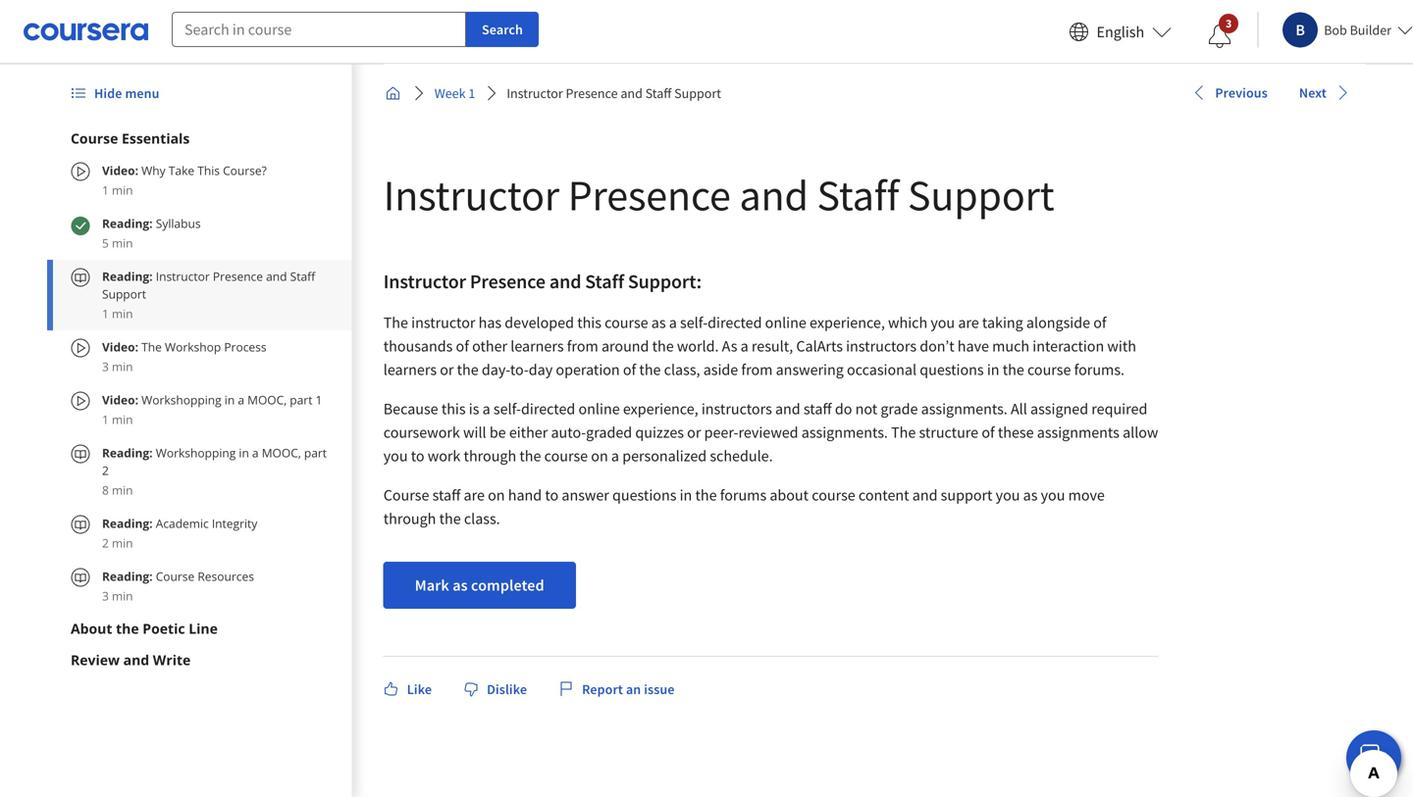 Task type: locate. For each thing, give the bounding box(es) containing it.
0 vertical spatial support
[[674, 84, 721, 102]]

3
[[1226, 16, 1232, 31], [102, 359, 109, 375], [102, 588, 109, 605]]

instructor
[[411, 313, 475, 333]]

world.
[[677, 337, 719, 356]]

experience, up quizzes
[[623, 399, 698, 419]]

0 vertical spatial through
[[464, 447, 516, 466]]

this left is
[[441, 399, 466, 419]]

mooc, inside workshopping in a mooc, part 2
[[262, 445, 301, 461]]

2 2 from the top
[[102, 535, 109, 552]]

hide menu button
[[63, 76, 167, 111]]

1 horizontal spatial course
[[156, 569, 195, 585]]

you inside the instructor has developed this course as a self-directed online experience, which you are taking alongside of thousands of other learners from around the world. as a result, calarts instructors don't have much interaction with learners or the day-to-day operation of the class, aside from answering occasional questions in the course forums.
[[931, 313, 955, 333]]

syllabus
[[156, 215, 201, 232]]

2 vertical spatial as
[[453, 576, 468, 596]]

1 reading: from the top
[[102, 215, 153, 232]]

0 vertical spatial part
[[290, 392, 313, 408]]

work
[[428, 447, 461, 466]]

are up have
[[958, 313, 979, 333]]

not
[[855, 399, 877, 419]]

1 vertical spatial support
[[908, 168, 1055, 222]]

min up video: the workshop process 3 min
[[112, 306, 133, 322]]

1 vertical spatial self-
[[494, 399, 521, 419]]

video: inside video: the workshop process 3 min
[[102, 339, 138, 355]]

0 vertical spatial course
[[71, 129, 118, 148]]

english
[[1097, 22, 1144, 42]]

this up operation
[[577, 313, 602, 333]]

video:
[[102, 162, 138, 179], [102, 339, 138, 355], [102, 392, 138, 408]]

structure
[[919, 423, 979, 443]]

as inside button
[[453, 576, 468, 596]]

part inside workshopping in a mooc, part 2
[[304, 445, 327, 461]]

1 horizontal spatial staff
[[804, 399, 832, 419]]

mooc,
[[247, 392, 287, 408], [262, 445, 301, 461]]

on
[[591, 447, 608, 466], [488, 486, 505, 505]]

as down support:
[[651, 313, 666, 333]]

or
[[440, 360, 454, 380], [687, 423, 701, 443]]

review and write
[[71, 651, 191, 670]]

0 vertical spatial from
[[567, 337, 598, 356]]

workshop
[[165, 339, 221, 355]]

3 down 1 min
[[102, 359, 109, 375]]

forums
[[720, 486, 767, 505]]

1 vertical spatial online
[[579, 399, 620, 419]]

2 reading: from the top
[[102, 268, 156, 285]]

2 vertical spatial instructor presence and staff support
[[102, 268, 315, 302]]

course up around
[[605, 313, 648, 333]]

course down auto-
[[544, 447, 588, 466]]

a right as
[[741, 337, 748, 356]]

you up don't
[[931, 313, 955, 333]]

1 2 from the top
[[102, 463, 109, 479]]

0 vertical spatial 2
[[102, 463, 109, 479]]

course right about
[[812, 486, 855, 505]]

0 horizontal spatial are
[[464, 486, 485, 505]]

assignments. down the do
[[802, 423, 888, 443]]

3 up the about in the left bottom of the page
[[102, 588, 109, 605]]

of left other
[[456, 337, 469, 356]]

part
[[290, 392, 313, 408], [304, 445, 327, 461]]

1 horizontal spatial or
[[687, 423, 701, 443]]

2 horizontal spatial course
[[383, 486, 429, 505]]

2 horizontal spatial the
[[891, 423, 916, 443]]

integrity
[[212, 516, 257, 532]]

course
[[605, 313, 648, 333], [1027, 360, 1071, 380], [544, 447, 588, 466], [812, 486, 855, 505]]

0 vertical spatial on
[[591, 447, 608, 466]]

1 horizontal spatial this
[[577, 313, 602, 333]]

mooc, down video: workshopping in a mooc, part 1 1 min
[[262, 445, 301, 461]]

hide menu
[[94, 84, 160, 102]]

required
[[1092, 399, 1148, 419]]

and inside because this is a self-directed online experience, instructors and staff do not grade assignments. all assigned required coursework will be either auto-graded quizzes or peer-reviewed assignments. the structure of these assignments allow you to work through the course on a personalized schedule.
[[775, 399, 800, 419]]

4 min from the top
[[112, 359, 133, 375]]

the inside because this is a self-directed online experience, instructors and staff do not grade assignments. all assigned required coursework will be either auto-graded quizzes or peer-reviewed assignments. the structure of these assignments allow you to work through the course on a personalized schedule.
[[520, 447, 541, 466]]

1 horizontal spatial are
[[958, 313, 979, 333]]

course
[[71, 129, 118, 148], [383, 486, 429, 505], [156, 569, 195, 585]]

min inside reading: course resources 3 min
[[112, 588, 133, 605]]

1 vertical spatial staff
[[432, 486, 461, 505]]

forums.
[[1074, 360, 1125, 380]]

through inside because this is a self-directed online experience, instructors and staff do not grade assignments. all assigned required coursework will be either auto-graded quizzes or peer-reviewed assignments. the structure of these assignments allow you to work through the course on a personalized schedule.
[[464, 447, 516, 466]]

this inside because this is a self-directed online experience, instructors and staff do not grade assignments. all assigned required coursework will be either auto-graded quizzes or peer-reviewed assignments. the structure of these assignments allow you to work through the course on a personalized schedule.
[[441, 399, 466, 419]]

or down the 'thousands'
[[440, 360, 454, 380]]

on inside course staff are on hand to answer questions in the forums about course content and support you as you move through the class.
[[488, 486, 505, 505]]

course for course staff are on hand to answer questions in the forums about course content and support you as you move through the class.
[[383, 486, 429, 505]]

are inside the instructor has developed this course as a self-directed online experience, which you are taking alongside of thousands of other learners from around the world. as a result, calarts instructors don't have much interaction with learners or the day-to-day operation of the class, aside from answering occasional questions in the course forums.
[[958, 313, 979, 333]]

coursework
[[383, 423, 460, 443]]

0 horizontal spatial experience,
[[623, 399, 698, 419]]

5 reading: from the top
[[102, 569, 153, 585]]

on down graded
[[591, 447, 608, 466]]

course inside because this is a self-directed online experience, instructors and staff do not grade assignments. all assigned required coursework will be either auto-graded quizzes or peer-reviewed assignments. the structure of these assignments allow you to work through the course on a personalized schedule.
[[544, 447, 588, 466]]

on up class.
[[488, 486, 505, 505]]

questions down don't
[[920, 360, 984, 380]]

the inside because this is a self-directed online experience, instructors and staff do not grade assignments. all assigned required coursework will be either auto-graded quizzes or peer-reviewed assignments. the structure of these assignments allow you to work through the course on a personalized schedule.
[[891, 423, 916, 443]]

from down result,
[[741, 360, 773, 380]]

are up class.
[[464, 486, 485, 505]]

1 inside video: why take this course? 1 min
[[102, 182, 109, 198]]

3 video: from the top
[[102, 392, 138, 408]]

reading: down 8 min
[[102, 516, 153, 532]]

course essentials
[[71, 129, 190, 148]]

0 vertical spatial learners
[[511, 337, 564, 356]]

as right mark
[[453, 576, 468, 596]]

min up reading: syllabus 5 min
[[112, 182, 133, 198]]

1 min
[[102, 306, 133, 322]]

1 vertical spatial mooc,
[[262, 445, 301, 461]]

1 horizontal spatial through
[[464, 447, 516, 466]]

learners down developed
[[511, 337, 564, 356]]

0 horizontal spatial or
[[440, 360, 454, 380]]

0 horizontal spatial directed
[[521, 399, 575, 419]]

through inside course staff are on hand to answer questions in the forums about course content and support you as you move through the class.
[[383, 509, 436, 529]]

reading: inside reading: syllabus 5 min
[[102, 215, 153, 232]]

the
[[383, 313, 408, 333], [141, 339, 162, 355], [891, 423, 916, 443]]

3 min from the top
[[112, 306, 133, 322]]

1 horizontal spatial from
[[741, 360, 773, 380]]

search button
[[466, 12, 539, 47]]

2 up 8
[[102, 463, 109, 479]]

or inside because this is a self-directed online experience, instructors and staff do not grade assignments. all assigned required coursework will be either auto-graded quizzes or peer-reviewed assignments. the structure of these assignments allow you to work through the course on a personalized schedule.
[[687, 423, 701, 443]]

instructors up occasional
[[846, 337, 917, 356]]

b
[[1296, 20, 1305, 40]]

other
[[472, 337, 507, 356]]

0 vertical spatial questions
[[920, 360, 984, 380]]

staff left the do
[[804, 399, 832, 419]]

a inside video: workshopping in a mooc, part 1 1 min
[[238, 392, 244, 408]]

support:
[[628, 269, 702, 294]]

1 vertical spatial instructors
[[702, 399, 772, 419]]

a down process
[[238, 392, 244, 408]]

course for course essentials
[[71, 129, 118, 148]]

video: down video: the workshop process 3 min
[[102, 392, 138, 408]]

1 vertical spatial part
[[304, 445, 327, 461]]

mark
[[415, 576, 449, 596]]

resources
[[198, 569, 254, 585]]

8 min from the top
[[112, 588, 133, 605]]

3 up the previous button
[[1226, 16, 1232, 31]]

course down reading: academic integrity 2 min in the left bottom of the page
[[156, 569, 195, 585]]

instructors up peer- on the bottom
[[702, 399, 772, 419]]

coursera image
[[24, 16, 148, 47]]

0 horizontal spatial online
[[579, 399, 620, 419]]

be
[[490, 423, 506, 443]]

a down video: workshopping in a mooc, part 1 1 min
[[252, 445, 259, 461]]

instructors
[[846, 337, 917, 356], [702, 399, 772, 419]]

min up about the poetic line
[[112, 588, 133, 605]]

a down graded
[[611, 447, 619, 466]]

self- up "be"
[[494, 399, 521, 419]]

the left workshop
[[141, 339, 162, 355]]

0 horizontal spatial as
[[453, 576, 468, 596]]

report an issue button
[[551, 672, 683, 708]]

1 vertical spatial this
[[441, 399, 466, 419]]

0 horizontal spatial learners
[[383, 360, 437, 380]]

reading: inside reading: academic integrity 2 min
[[102, 516, 153, 532]]

1 horizontal spatial directed
[[708, 313, 762, 333]]

instructors inside the instructor has developed this course as a self-directed online experience, which you are taking alongside of thousands of other learners from around the world. as a result, calarts instructors don't have much interaction with learners or the day-to-day operation of the class, aside from answering occasional questions in the course forums.
[[846, 337, 917, 356]]

0 vertical spatial instructors
[[846, 337, 917, 356]]

from
[[567, 337, 598, 356], [741, 360, 773, 380]]

1 vertical spatial course
[[383, 486, 429, 505]]

in down much
[[987, 360, 1000, 380]]

1 video: from the top
[[102, 162, 138, 179]]

much
[[992, 337, 1030, 356]]

self-
[[680, 313, 708, 333], [494, 399, 521, 419]]

4 reading: from the top
[[102, 516, 153, 532]]

about the poetic line button
[[71, 619, 329, 639]]

1 horizontal spatial on
[[591, 447, 608, 466]]

1 horizontal spatial online
[[765, 313, 806, 333]]

in
[[987, 360, 1000, 380], [225, 392, 235, 408], [239, 445, 249, 461], [680, 486, 692, 505]]

0 horizontal spatial support
[[102, 286, 146, 302]]

reading: up 5 on the left
[[102, 215, 153, 232]]

grade
[[881, 399, 918, 419]]

directed up 'either'
[[521, 399, 575, 419]]

0 vertical spatial 3
[[1226, 16, 1232, 31]]

1 horizontal spatial learners
[[511, 337, 564, 356]]

0 horizontal spatial the
[[141, 339, 162, 355]]

reading: up 1 min
[[102, 268, 156, 285]]

support
[[674, 84, 721, 102], [908, 168, 1055, 222], [102, 286, 146, 302]]

staff
[[804, 399, 832, 419], [432, 486, 461, 505]]

reading: for course resources
[[102, 569, 153, 585]]

as inside course staff are on hand to answer questions in the forums about course content and support you as you move through the class.
[[1023, 486, 1038, 505]]

6 min from the top
[[112, 482, 133, 499]]

reading: syllabus 5 min
[[102, 215, 201, 251]]

2 horizontal spatial as
[[1023, 486, 1038, 505]]

show notifications image
[[1208, 25, 1232, 48]]

directed up as
[[708, 313, 762, 333]]

online
[[765, 313, 806, 333], [579, 399, 620, 419]]

0 vertical spatial directed
[[708, 313, 762, 333]]

min right 8
[[112, 482, 133, 499]]

online up graded
[[579, 399, 620, 419]]

completed image
[[71, 216, 90, 236]]

1 vertical spatial workshopping
[[156, 445, 236, 461]]

0 vertical spatial self-
[[680, 313, 708, 333]]

reviewed
[[738, 423, 798, 443]]

online up result,
[[765, 313, 806, 333]]

questions down personalized
[[612, 486, 677, 505]]

the down grade on the bottom right of the page
[[891, 423, 916, 443]]

1 vertical spatial instructor presence and staff support
[[383, 168, 1055, 222]]

min down 1 min
[[112, 359, 133, 375]]

workshopping down video: the workshop process 3 min
[[141, 392, 221, 408]]

0 horizontal spatial to
[[411, 447, 425, 466]]

course inside course staff are on hand to answer questions in the forums about course content and support you as you move through the class.
[[383, 486, 429, 505]]

staff
[[645, 84, 672, 102], [817, 168, 899, 222], [290, 268, 315, 285], [585, 269, 624, 294]]

1 min from the top
[[112, 182, 133, 198]]

0 vertical spatial this
[[577, 313, 602, 333]]

0 vertical spatial or
[[440, 360, 454, 380]]

course down interaction
[[1027, 360, 1071, 380]]

instructor
[[507, 84, 563, 102], [383, 168, 559, 222], [156, 268, 210, 285], [383, 269, 466, 294]]

learners
[[511, 337, 564, 356], [383, 360, 437, 380]]

with
[[1107, 337, 1136, 356]]

video: workshopping in a mooc, part 1 1 min
[[102, 392, 322, 428]]

0 vertical spatial are
[[958, 313, 979, 333]]

on inside because this is a self-directed online experience, instructors and staff do not grade assignments. all assigned required coursework will be either auto-graded quizzes or peer-reviewed assignments. the structure of these assignments allow you to work through the course on a personalized schedule.
[[591, 447, 608, 466]]

presence
[[566, 84, 618, 102], [568, 168, 731, 222], [213, 268, 263, 285], [470, 269, 546, 294]]

1 vertical spatial to
[[545, 486, 559, 505]]

0 vertical spatial experience,
[[810, 313, 885, 333]]

1 up 5 on the left
[[102, 182, 109, 198]]

2 vertical spatial the
[[891, 423, 916, 443]]

the inside dropdown button
[[116, 620, 139, 638]]

1 vertical spatial video:
[[102, 339, 138, 355]]

taking
[[982, 313, 1023, 333]]

mooc, down process
[[247, 392, 287, 408]]

learners down the 'thousands'
[[383, 360, 437, 380]]

2 vertical spatial course
[[156, 569, 195, 585]]

experience, inside the instructor has developed this course as a self-directed online experience, which you are taking alongside of thousands of other learners from around the world. as a result, calarts instructors don't have much interaction with learners or the day-to-day operation of the class, aside from answering occasional questions in the course forums.
[[810, 313, 885, 333]]

these
[[998, 423, 1034, 443]]

have
[[958, 337, 989, 356]]

self- up the world.
[[680, 313, 708, 333]]

staff down the work at the left
[[432, 486, 461, 505]]

in down process
[[225, 392, 235, 408]]

min up 8 min
[[112, 412, 133, 428]]

1 vertical spatial the
[[141, 339, 162, 355]]

course inside course staff are on hand to answer questions in the forums about course content and support you as you move through the class.
[[812, 486, 855, 505]]

course inside dropdown button
[[71, 129, 118, 148]]

you down coursework
[[383, 447, 408, 466]]

0 horizontal spatial course
[[71, 129, 118, 148]]

0 horizontal spatial through
[[383, 509, 436, 529]]

the down 'either'
[[520, 447, 541, 466]]

1 horizontal spatial as
[[651, 313, 666, 333]]

experience, up calarts at the top right
[[810, 313, 885, 333]]

previous
[[1215, 84, 1268, 101]]

min down 8 min
[[112, 535, 133, 552]]

the left the day-
[[457, 360, 479, 380]]

auto-
[[551, 423, 586, 443]]

5 min from the top
[[112, 412, 133, 428]]

course down hide at the left of page
[[71, 129, 118, 148]]

in down personalized
[[680, 486, 692, 505]]

video: left why
[[102, 162, 138, 179]]

of
[[1093, 313, 1107, 333], [456, 337, 469, 356], [623, 360, 636, 380], [982, 423, 995, 443]]

1 vertical spatial directed
[[521, 399, 575, 419]]

week 1
[[434, 84, 475, 102]]

7 min from the top
[[112, 535, 133, 552]]

reading: inside reading: course resources 3 min
[[102, 569, 153, 585]]

1 vertical spatial through
[[383, 509, 436, 529]]

0 vertical spatial to
[[411, 447, 425, 466]]

0 vertical spatial workshopping
[[141, 392, 221, 408]]

allow
[[1123, 423, 1158, 443]]

1 vertical spatial 2
[[102, 535, 109, 552]]

you left move
[[1041, 486, 1065, 505]]

2 down 8
[[102, 535, 109, 552]]

2 vertical spatial video:
[[102, 392, 138, 408]]

0 horizontal spatial self-
[[494, 399, 521, 419]]

academic
[[156, 516, 209, 532]]

1 left because
[[316, 392, 322, 408]]

the left class.
[[439, 509, 461, 529]]

1 horizontal spatial the
[[383, 313, 408, 333]]

3 inside video: the workshop process 3 min
[[102, 359, 109, 375]]

0 horizontal spatial on
[[488, 486, 505, 505]]

in down video: workshopping in a mooc, part 1 1 min
[[239, 445, 249, 461]]

0 horizontal spatial staff
[[432, 486, 461, 505]]

through up mark
[[383, 509, 436, 529]]

8
[[102, 482, 109, 499]]

video: inside video: workshopping in a mooc, part 1 1 min
[[102, 392, 138, 408]]

assignments. up structure
[[921, 399, 1008, 419]]

you
[[931, 313, 955, 333], [383, 447, 408, 466], [996, 486, 1020, 505], [1041, 486, 1065, 505]]

in inside course staff are on hand to answer questions in the forums about course content and support you as you move through the class.
[[680, 486, 692, 505]]

self- inside because this is a self-directed online experience, instructors and staff do not grade assignments. all assigned required coursework will be either auto-graded quizzes or peer-reviewed assignments. the structure of these assignments allow you to work through the course on a personalized schedule.
[[494, 399, 521, 419]]

reading: up 8 min
[[102, 445, 156, 461]]

0 horizontal spatial questions
[[612, 486, 677, 505]]

0 horizontal spatial assignments.
[[802, 423, 888, 443]]

0 vertical spatial mooc,
[[247, 392, 287, 408]]

the
[[652, 337, 674, 356], [457, 360, 479, 380], [639, 360, 661, 380], [1003, 360, 1024, 380], [520, 447, 541, 466], [695, 486, 717, 505], [439, 509, 461, 529], [116, 620, 139, 638]]

1 horizontal spatial self-
[[680, 313, 708, 333]]

questions inside course staff are on hand to answer questions in the forums about course content and support you as you move through the class.
[[612, 486, 677, 505]]

or left peer- on the bottom
[[687, 423, 701, 443]]

quizzes
[[635, 423, 684, 443]]

video: inside video: why take this course? 1 min
[[102, 162, 138, 179]]

1 horizontal spatial support
[[674, 84, 721, 102]]

1 vertical spatial assignments.
[[802, 423, 888, 443]]

reading: for academic integrity
[[102, 516, 153, 532]]

the up review and write
[[116, 620, 139, 638]]

1 horizontal spatial experience,
[[810, 313, 885, 333]]

0 vertical spatial assignments.
[[921, 399, 1008, 419]]

from up operation
[[567, 337, 598, 356]]

course down the work at the left
[[383, 486, 429, 505]]

the inside the instructor has developed this course as a self-directed online experience, which you are taking alongside of thousands of other learners from around the world. as a result, calarts instructors don't have much interaction with learners or the day-to-day operation of the class, aside from answering occasional questions in the course forums.
[[383, 313, 408, 333]]

0 vertical spatial the
[[383, 313, 408, 333]]

instructor presence and staff support
[[507, 84, 721, 102], [383, 168, 1055, 222], [102, 268, 315, 302]]

min inside video: why take this course? 1 min
[[112, 182, 133, 198]]

the up the 'thousands'
[[383, 313, 408, 333]]

operation
[[556, 360, 620, 380]]

1 horizontal spatial to
[[545, 486, 559, 505]]

assignments.
[[921, 399, 1008, 419], [802, 423, 888, 443]]

0 vertical spatial video:
[[102, 162, 138, 179]]

reading: up about the poetic line
[[102, 569, 153, 585]]

0 vertical spatial as
[[651, 313, 666, 333]]

video: down 1 min
[[102, 339, 138, 355]]

1 horizontal spatial questions
[[920, 360, 984, 380]]

0 vertical spatial online
[[765, 313, 806, 333]]

1 horizontal spatial instructors
[[846, 337, 917, 356]]

0 horizontal spatial instructors
[[702, 399, 772, 419]]

2 min from the top
[[112, 235, 133, 251]]

workshopping down video: workshopping in a mooc, part 1 1 min
[[156, 445, 236, 461]]

0 vertical spatial staff
[[804, 399, 832, 419]]

1 horizontal spatial assignments.
[[921, 399, 1008, 419]]

to down coursework
[[411, 447, 425, 466]]

1 vertical spatial are
[[464, 486, 485, 505]]

as left move
[[1023, 486, 1038, 505]]

builder
[[1350, 21, 1392, 39]]

workshopping inside workshopping in a mooc, part 2
[[156, 445, 236, 461]]

through down "be"
[[464, 447, 516, 466]]

1 vertical spatial on
[[488, 486, 505, 505]]

min right 5 on the left
[[112, 235, 133, 251]]

1 vertical spatial or
[[687, 423, 701, 443]]

2 video: from the top
[[102, 339, 138, 355]]

of left these
[[982, 423, 995, 443]]

1 vertical spatial as
[[1023, 486, 1038, 505]]

to right hand
[[545, 486, 559, 505]]

1 vertical spatial questions
[[612, 486, 677, 505]]

of down around
[[623, 360, 636, 380]]



Task type: vqa. For each thing, say whether or not it's contained in the screenshot.


Task type: describe. For each thing, give the bounding box(es) containing it.
aside
[[703, 360, 738, 380]]

min inside reading: syllabus 5 min
[[112, 235, 133, 251]]

2 vertical spatial support
[[102, 286, 146, 302]]

instructor presence and staff support link
[[499, 76, 729, 111]]

video: for video: why take this course? 1 min
[[102, 162, 138, 179]]

personalized
[[622, 447, 707, 466]]

directed inside the instructor has developed this course as a self-directed online experience, which you are taking alongside of thousands of other learners from around the world. as a result, calarts instructors don't have much interaction with learners or the day-to-day operation of the class, aside from answering occasional questions in the course forums.
[[708, 313, 762, 333]]

part inside video: workshopping in a mooc, part 1 1 min
[[290, 392, 313, 408]]

next button
[[1291, 75, 1358, 110]]

has
[[479, 313, 502, 333]]

the up class,
[[652, 337, 674, 356]]

to inside course staff are on hand to answer questions in the forums about course content and support you as you move through the class.
[[545, 486, 559, 505]]

thousands
[[383, 337, 453, 356]]

calarts
[[796, 337, 843, 356]]

3 reading: from the top
[[102, 445, 156, 461]]

course staff are on hand to answer questions in the forums about course content and support you as you move through the class.
[[383, 486, 1108, 529]]

either
[[509, 423, 548, 443]]

in inside workshopping in a mooc, part 2
[[239, 445, 249, 461]]

directed inside because this is a self-directed online experience, instructors and staff do not grade assignments. all assigned required coursework will be either auto-graded quizzes or peer-reviewed assignments. the structure of these assignments allow you to work through the course on a personalized schedule.
[[521, 399, 575, 419]]

peer-
[[704, 423, 738, 443]]

the left the "forums"
[[695, 486, 717, 505]]

video: why take this course? 1 min
[[102, 162, 267, 198]]

is
[[469, 399, 479, 419]]

in inside video: workshopping in a mooc, part 1 1 min
[[225, 392, 235, 408]]

you inside because this is a self-directed online experience, instructors and staff do not grade assignments. all assigned required coursework will be either auto-graded quizzes or peer-reviewed assignments. the structure of these assignments allow you to work through the course on a personalized schedule.
[[383, 447, 408, 466]]

class,
[[664, 360, 700, 380]]

3 button
[[1193, 13, 1248, 60]]

workshopping inside video: workshopping in a mooc, part 1 1 min
[[141, 392, 221, 408]]

support
[[941, 486, 993, 505]]

1 down 5 on the left
[[102, 306, 109, 322]]

mooc, inside video: workshopping in a mooc, part 1 1 min
[[247, 392, 287, 408]]

to-
[[510, 360, 529, 380]]

instructor inside instructor presence and staff support link
[[507, 84, 563, 102]]

hand
[[508, 486, 542, 505]]

or inside the instructor has developed this course as a self-directed online experience, which you are taking alongside of thousands of other learners from around the world. as a result, calarts instructors don't have much interaction with learners or the day-to-day operation of the class, aside from answering occasional questions in the course forums.
[[440, 360, 454, 380]]

staff inside course staff are on hand to answer questions in the forums about course content and support you as you move through the class.
[[432, 486, 461, 505]]

answer
[[562, 486, 609, 505]]

result,
[[752, 337, 793, 356]]

you right the support
[[996, 486, 1020, 505]]

like
[[407, 681, 432, 699]]

and inside dropdown button
[[123, 651, 149, 670]]

dislike button
[[455, 672, 535, 708]]

dislike
[[487, 681, 527, 699]]

developed
[[505, 313, 574, 333]]

report an issue
[[582, 681, 675, 699]]

the inside video: the workshop process 3 min
[[141, 339, 162, 355]]

assignments
[[1037, 423, 1120, 443]]

content
[[859, 486, 909, 505]]

a inside workshopping in a mooc, part 2
[[252, 445, 259, 461]]

interaction
[[1033, 337, 1104, 356]]

reading: academic integrity 2 min
[[102, 516, 257, 552]]

8 min
[[102, 482, 133, 499]]

mark as completed button
[[383, 562, 576, 609]]

this inside the instructor has developed this course as a self-directed online experience, which you are taking alongside of thousands of other learners from around the world. as a result, calarts instructors don't have much interaction with learners or the day-to-day operation of the class, aside from answering occasional questions in the course forums.
[[577, 313, 602, 333]]

don't
[[920, 337, 954, 356]]

1 right week in the top of the page
[[468, 84, 475, 102]]

an
[[626, 681, 641, 699]]

about the poetic line
[[71, 620, 218, 638]]

min inside video: the workshop process 3 min
[[112, 359, 133, 375]]

online inside because this is a self-directed online experience, instructors and staff do not grade assignments. all assigned required coursework will be either auto-graded quizzes or peer-reviewed assignments. the structure of these assignments allow you to work through the course on a personalized schedule.
[[579, 399, 620, 419]]

class.
[[464, 509, 500, 529]]

occasional
[[847, 360, 917, 380]]

the down much
[[1003, 360, 1024, 380]]

to inside because this is a self-directed online experience, instructors and staff do not grade assignments. all assigned required coursework will be either auto-graded quizzes or peer-reviewed assignments. the structure of these assignments allow you to work through the course on a personalized schedule.
[[411, 447, 425, 466]]

home image
[[385, 85, 401, 101]]

course essentials button
[[71, 129, 329, 148]]

menu
[[125, 84, 160, 102]]

min inside reading: academic integrity 2 min
[[112, 535, 133, 552]]

day
[[529, 360, 553, 380]]

0 vertical spatial instructor presence and staff support
[[507, 84, 721, 102]]

week
[[434, 84, 466, 102]]

week 1 link
[[427, 76, 483, 111]]

do
[[835, 399, 852, 419]]

a down support:
[[669, 313, 677, 333]]

which
[[888, 313, 928, 333]]

the left class,
[[639, 360, 661, 380]]

3 inside reading: course resources 3 min
[[102, 588, 109, 605]]

review
[[71, 651, 120, 670]]

staff inside because this is a self-directed online experience, instructors and staff do not grade assignments. all assigned required coursework will be either auto-graded quizzes or peer-reviewed assignments. the structure of these assignments allow you to work through the course on a personalized schedule.
[[804, 399, 832, 419]]

1 vertical spatial from
[[741, 360, 773, 380]]

graded
[[586, 423, 632, 443]]

1 vertical spatial learners
[[383, 360, 437, 380]]

mark as completed
[[415, 576, 544, 596]]

questions inside the instructor has developed this course as a self-directed online experience, which you are taking alongside of thousands of other learners from around the world. as a result, calarts instructors don't have much interaction with learners or the day-to-day operation of the class, aside from answering occasional questions in the course forums.
[[920, 360, 984, 380]]

experience, inside because this is a self-directed online experience, instructors and staff do not grade assignments. all assigned required coursework will be either auto-graded quizzes or peer-reviewed assignments. the structure of these assignments allow you to work through the course on a personalized schedule.
[[623, 399, 698, 419]]

report
[[582, 681, 623, 699]]

alongside
[[1026, 313, 1090, 333]]

chat with us image
[[1358, 743, 1390, 774]]

Search in course text field
[[172, 12, 466, 47]]

essentials
[[122, 129, 190, 148]]

as
[[722, 337, 737, 356]]

in inside the instructor has developed this course as a self-directed online experience, which you are taking alongside of thousands of other learners from around the world. as a result, calarts instructors don't have much interaction with learners or the day-to-day operation of the class, aside from answering occasional questions in the course forums.
[[987, 360, 1000, 380]]

a right is
[[482, 399, 490, 419]]

why
[[141, 162, 166, 179]]

5
[[102, 235, 109, 251]]

process
[[224, 339, 267, 355]]

next
[[1299, 84, 1327, 101]]

like button
[[376, 672, 440, 708]]

course?
[[223, 162, 267, 179]]

because this is a self-directed online experience, instructors and staff do not grade assignments. all assigned required coursework will be either auto-graded quizzes or peer-reviewed assignments. the structure of these assignments allow you to work through the course on a personalized schedule.
[[383, 399, 1162, 466]]

assigned
[[1030, 399, 1088, 419]]

self- inside the instructor has developed this course as a self-directed online experience, which you are taking alongside of thousands of other learners from around the world. as a result, calarts instructors don't have much interaction with learners or the day-to-day operation of the class, aside from answering occasional questions in the course forums.
[[680, 313, 708, 333]]

2 inside reading: academic integrity 2 min
[[102, 535, 109, 552]]

2 horizontal spatial support
[[908, 168, 1055, 222]]

will
[[463, 423, 486, 443]]

0 horizontal spatial from
[[567, 337, 598, 356]]

course inside reading: course resources 3 min
[[156, 569, 195, 585]]

min inside video: workshopping in a mooc, part 1 1 min
[[112, 412, 133, 428]]

review and write button
[[71, 651, 329, 670]]

line
[[189, 620, 218, 638]]

2 inside workshopping in a mooc, part 2
[[102, 463, 109, 479]]

and inside course staff are on hand to answer questions in the forums about course content and support you as you move through the class.
[[912, 486, 938, 505]]

english button
[[1061, 0, 1180, 64]]

reading: for syllabus
[[102, 215, 153, 232]]

move
[[1068, 486, 1105, 505]]

online inside the instructor has developed this course as a self-directed online experience, which you are taking alongside of thousands of other learners from around the world. as a result, calarts instructors don't have much interaction with learners or the day-to-day operation of the class, aside from answering occasional questions in the course forums.
[[765, 313, 806, 333]]

bob
[[1324, 21, 1347, 39]]

video: for video: the workshop process 3 min
[[102, 339, 138, 355]]

about
[[71, 620, 112, 638]]

search
[[482, 21, 523, 38]]

3 inside dropdown button
[[1226, 16, 1232, 31]]

video: for video: workshopping in a mooc, part 1 1 min
[[102, 392, 138, 408]]

instructor presence and staff support:
[[383, 269, 705, 294]]

hide
[[94, 84, 122, 102]]

as inside the instructor has developed this course as a self-directed online experience, which you are taking alongside of thousands of other learners from around the world. as a result, calarts instructors don't have much interaction with learners or the day-to-day operation of the class, aside from answering occasional questions in the course forums.
[[651, 313, 666, 333]]

workshopping in a mooc, part 2
[[102, 445, 327, 479]]

the instructor has developed this course as a self-directed online experience, which you are taking alongside of thousands of other learners from around the world. as a result, calarts instructors don't have much interaction with learners or the day-to-day operation of the class, aside from answering occasional questions in the course forums.
[[383, 313, 1140, 380]]

of inside because this is a self-directed online experience, instructors and staff do not grade assignments. all assigned required coursework will be either auto-graded quizzes or peer-reviewed assignments. the structure of these assignments allow you to work through the course on a personalized schedule.
[[982, 423, 995, 443]]

all
[[1011, 399, 1027, 419]]

of up interaction
[[1093, 313, 1107, 333]]

instructors inside because this is a self-directed online experience, instructors and staff do not grade assignments. all assigned required coursework will be either auto-graded quizzes or peer-reviewed assignments. the structure of these assignments allow you to work through the course on a personalized schedule.
[[702, 399, 772, 419]]

around
[[602, 337, 649, 356]]

previous button
[[1184, 75, 1276, 110]]

1 up 8
[[102, 412, 109, 428]]

reading: course resources 3 min
[[102, 569, 254, 605]]

are inside course staff are on hand to answer questions in the forums about course content and support you as you move through the class.
[[464, 486, 485, 505]]



